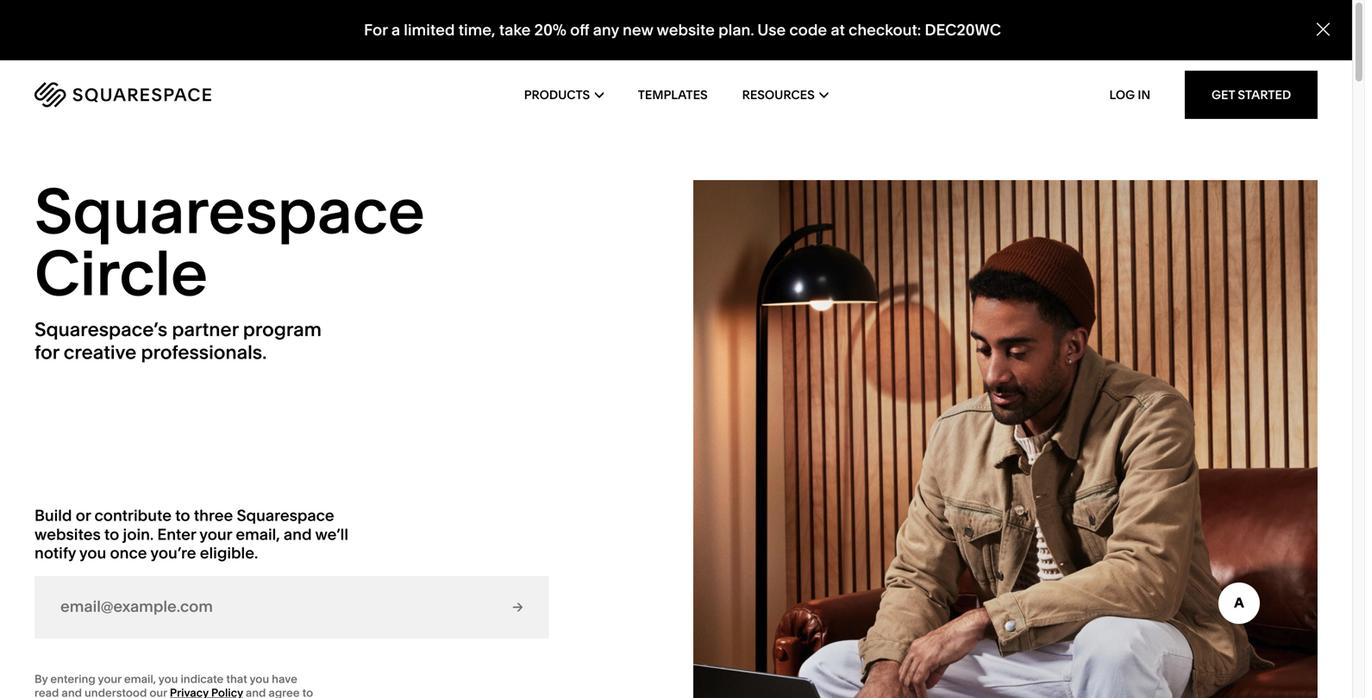Task type: vqa. For each thing, say whether or not it's contained in the screenshot.
the Sackett image
no



Task type: describe. For each thing, give the bounding box(es) containing it.
we'll
[[315, 525, 348, 544]]

limited
[[404, 20, 455, 39]]

a
[[391, 20, 400, 39]]

three
[[194, 506, 233, 525]]

0 vertical spatial squarespace
[[35, 173, 425, 249]]

1 horizontal spatial to
[[175, 506, 190, 525]]

squarespace's
[[35, 318, 168, 341]]

contribute
[[94, 506, 172, 525]]

once
[[110, 544, 147, 563]]

build
[[35, 506, 72, 525]]

partner
[[172, 318, 239, 341]]

creative
[[64, 341, 137, 364]]

for
[[35, 341, 59, 364]]

your inside build or contribute to three squarespace websites to join. enter your email, and we'll notify you once you're eligible.
[[199, 525, 232, 544]]

program
[[243, 318, 322, 341]]

get started link
[[1185, 71, 1318, 119]]

join.
[[123, 525, 154, 544]]

circle
[[35, 235, 208, 311]]

you're
[[150, 544, 196, 563]]

resources button
[[742, 60, 828, 129]]

indicate
[[181, 673, 224, 687]]

understood
[[85, 687, 147, 699]]

you inside build or contribute to three squarespace websites to join. enter your email, and we'll notify you once you're eligible.
[[79, 544, 106, 563]]

or
[[76, 506, 91, 525]]

log             in
[[1110, 88, 1151, 102]]

email, inside by entering your email, you indicate that you have read and understood our
[[124, 673, 156, 687]]

2 horizontal spatial you
[[250, 673, 269, 687]]

in
[[1138, 88, 1151, 102]]

by entering your email, you indicate that you have read and understood our
[[35, 673, 297, 699]]

products button
[[524, 60, 604, 129]]

0 horizontal spatial to
[[104, 525, 119, 544]]

your inside by entering your email, you indicate that you have read and understood our
[[98, 673, 121, 687]]

get started
[[1212, 88, 1291, 102]]

for a limited time, take 20% off any new website plan. use code at checkout: dec20wc
[[364, 20, 1001, 39]]

and inside build or contribute to three squarespace websites to join. enter your email, and we'll notify you once you're eligible.
[[284, 525, 312, 544]]

plan.
[[719, 20, 754, 39]]

website
[[657, 20, 715, 39]]

that
[[226, 673, 247, 687]]

new
[[623, 20, 653, 39]]



Task type: locate. For each thing, give the bounding box(es) containing it.
1 horizontal spatial email,
[[236, 525, 280, 544]]

you left indicate
[[158, 673, 178, 687]]

read
[[35, 687, 59, 699]]

our
[[150, 687, 167, 699]]

None submit
[[487, 577, 549, 639]]

checkout:
[[849, 20, 921, 39]]

0 horizontal spatial you
[[79, 544, 106, 563]]

email, right three at the bottom of the page
[[236, 525, 280, 544]]

1 horizontal spatial you
[[158, 673, 178, 687]]

email, inside build or contribute to three squarespace websites to join. enter your email, and we'll notify you once you're eligible.
[[236, 525, 280, 544]]

your right entering
[[98, 673, 121, 687]]

to left join.
[[104, 525, 119, 544]]

products
[[524, 88, 590, 102]]

time,
[[459, 20, 496, 39]]

and
[[284, 525, 312, 544], [62, 687, 82, 699]]

websites
[[35, 525, 101, 544]]

0 horizontal spatial email,
[[124, 673, 156, 687]]

squarespace inside build or contribute to three squarespace websites to join. enter your email, and we'll notify you once you're eligible.
[[237, 506, 334, 525]]

email, left indicate
[[124, 673, 156, 687]]

0 vertical spatial email,
[[236, 525, 280, 544]]

none submit inside squarespace circle main content
[[487, 577, 549, 639]]

log             in link
[[1110, 88, 1151, 102]]

1 vertical spatial email,
[[124, 673, 156, 687]]

0 vertical spatial your
[[199, 525, 232, 544]]

1 horizontal spatial your
[[199, 525, 232, 544]]

off
[[570, 20, 589, 39]]

code
[[790, 20, 827, 39]]

log
[[1110, 88, 1135, 102]]

enter
[[157, 525, 196, 544]]

resources
[[742, 88, 815, 102]]

0 horizontal spatial and
[[62, 687, 82, 699]]

any
[[593, 20, 619, 39]]

and right 'read' at bottom left
[[62, 687, 82, 699]]

1 vertical spatial and
[[62, 687, 82, 699]]

your
[[199, 525, 232, 544], [98, 673, 121, 687]]

for
[[364, 20, 388, 39]]

started
[[1238, 88, 1291, 102]]

1 vertical spatial your
[[98, 673, 121, 687]]

use
[[757, 20, 786, 39]]

your right the enter on the left bottom
[[199, 525, 232, 544]]

squarespace
[[35, 173, 425, 249], [237, 506, 334, 525]]

have
[[272, 673, 297, 687]]

and left the we'll
[[284, 525, 312, 544]]

you right that
[[250, 673, 269, 687]]

professionals.
[[141, 341, 267, 364]]

1 horizontal spatial and
[[284, 525, 312, 544]]

1 vertical spatial squarespace
[[237, 506, 334, 525]]

get
[[1212, 88, 1235, 102]]

email@example.com email field
[[35, 577, 487, 639]]

squarespace circle squarespace's partner program for creative professionals.
[[35, 173, 425, 364]]

20%
[[534, 20, 567, 39]]

templates
[[638, 88, 708, 102]]

squarespace logo image
[[35, 82, 211, 108]]

by
[[35, 673, 48, 687]]

templates link
[[638, 60, 708, 129]]

squarespace circle main content
[[0, 0, 1365, 699]]

entering
[[50, 673, 95, 687]]

0 horizontal spatial your
[[98, 673, 121, 687]]

you
[[79, 544, 106, 563], [158, 673, 178, 687], [250, 673, 269, 687]]

build or contribute to three squarespace websites to join. enter your email, and we'll notify you once you're eligible.
[[35, 506, 348, 563]]

dec20wc
[[925, 20, 1001, 39]]

email,
[[236, 525, 280, 544], [124, 673, 156, 687]]

eligible.
[[200, 544, 258, 563]]

0 vertical spatial and
[[284, 525, 312, 544]]

at
[[831, 20, 845, 39]]

you left once
[[79, 544, 106, 563]]

and inside by entering your email, you indicate that you have read and understood our
[[62, 687, 82, 699]]

notify
[[35, 544, 76, 563]]

take
[[499, 20, 531, 39]]

to left three at the bottom of the page
[[175, 506, 190, 525]]

to
[[175, 506, 190, 525], [104, 525, 119, 544]]

squarespace logo link
[[35, 82, 291, 108]]



